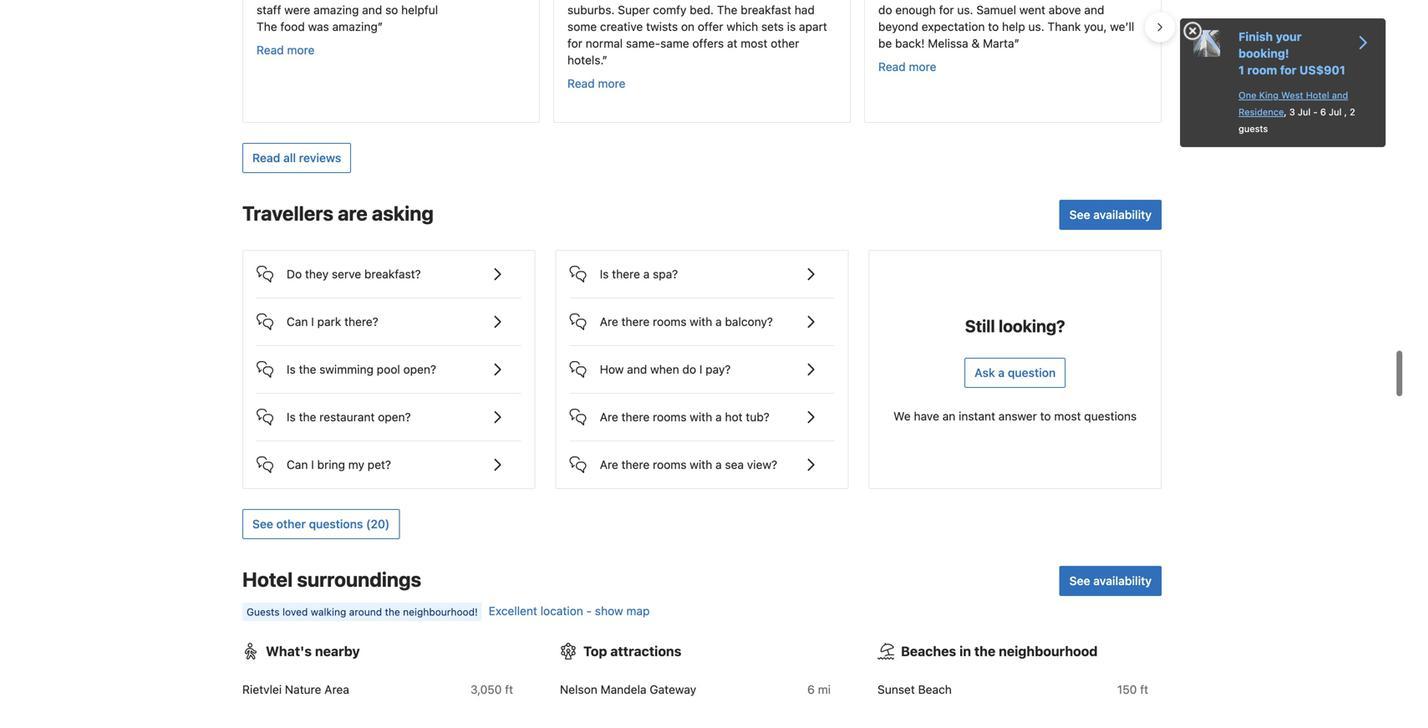 Task type: describe. For each thing, give the bounding box(es) containing it.
attractions
[[611, 643, 682, 659]]

nearby
[[315, 643, 360, 659]]

do they serve breakfast?
[[287, 267, 421, 281]]

do
[[683, 362, 697, 376]]

instant
[[959, 409, 996, 423]]

one king west hotel and residence
[[1239, 90, 1349, 117]]

are there rooms with a sea view? button
[[570, 441, 835, 475]]

top attractions
[[584, 643, 682, 659]]

excellent location - show map
[[489, 604, 650, 618]]

are there rooms with a hot tub? button
[[570, 394, 835, 427]]

when
[[651, 362, 680, 376]]

other
[[276, 517, 306, 531]]

gateway
[[650, 683, 697, 697]]

show
[[595, 604, 624, 618]]

there?
[[345, 315, 379, 329]]

2 horizontal spatial read more button
[[879, 58, 937, 75]]

area
[[325, 683, 349, 697]]

all
[[284, 151, 296, 165]]

park
[[317, 315, 341, 329]]

with for hot
[[690, 410, 713, 424]]

the left restaurant
[[299, 410, 316, 424]]

how and when do i pay? button
[[570, 346, 835, 380]]

more for read more 'button' to the middle
[[598, 76, 626, 90]]

1 horizontal spatial read more
[[568, 76, 626, 90]]

an
[[943, 409, 956, 423]]

excellent location - show map link
[[489, 604, 650, 618]]

more for rightmost read more 'button'
[[909, 60, 937, 74]]

0 horizontal spatial read more button
[[257, 42, 315, 58]]

availability for travellers are asking
[[1094, 208, 1152, 222]]

balcony?
[[725, 315, 773, 329]]

looking?
[[999, 316, 1066, 336]]

hotel inside the one king west hotel and residence
[[1307, 90, 1330, 101]]

rooms for hot
[[653, 410, 687, 424]]

have
[[914, 409, 940, 423]]

the right 'in'
[[975, 643, 996, 659]]

read for read more 'button' to the left
[[257, 43, 284, 57]]

finish your booking! 1 room for us$901
[[1239, 30, 1346, 77]]

rietvlei
[[243, 683, 282, 697]]

most
[[1055, 409, 1082, 423]]

are
[[338, 201, 368, 225]]

can i park there?
[[287, 315, 379, 329]]

sunset beach
[[878, 683, 952, 697]]

1 horizontal spatial read more button
[[568, 75, 626, 92]]

answer
[[999, 409, 1038, 423]]

questions inside see other questions (20) button
[[309, 517, 363, 531]]

is for is the restaurant open?
[[287, 410, 296, 424]]

asking
[[372, 201, 434, 225]]

150 ft
[[1118, 683, 1149, 697]]

rooms for sea
[[653, 458, 687, 472]]

we
[[894, 409, 911, 423]]

what's nearby
[[266, 643, 360, 659]]

2 horizontal spatial read more
[[879, 60, 937, 74]]

surroundings
[[297, 568, 422, 591]]

residence
[[1239, 107, 1285, 117]]

us$901
[[1300, 63, 1346, 77]]

beach
[[919, 683, 952, 697]]

1 , from the left
[[1285, 107, 1288, 117]]

how and when do i pay?
[[600, 362, 731, 376]]

beaches in the neighbourhood
[[901, 643, 1098, 659]]

1 vertical spatial open?
[[378, 410, 411, 424]]

can for can i bring my pet?
[[287, 458, 308, 472]]

beaches
[[901, 643, 957, 659]]

i inside how and when do i pay? button
[[700, 362, 703, 376]]

rooms for balcony?
[[653, 315, 687, 329]]

see availability button for hotel surroundings
[[1060, 566, 1162, 596]]

see for travellers are asking
[[1070, 208, 1091, 222]]

around
[[349, 606, 382, 618]]

mandela
[[601, 683, 647, 697]]

(20)
[[366, 517, 390, 531]]

with for sea
[[690, 458, 713, 472]]

see other questions (20)
[[253, 517, 390, 531]]

are there rooms with a sea view?
[[600, 458, 778, 472]]

are there rooms with a hot tub?
[[600, 410, 770, 424]]

nelson mandela gateway
[[560, 683, 697, 697]]

1 vertical spatial 6
[[808, 683, 815, 697]]

my
[[349, 458, 365, 472]]

i for can i park there?
[[311, 315, 314, 329]]

still
[[966, 316, 996, 336]]

is the swimming pool open? button
[[257, 346, 522, 380]]

0 horizontal spatial -
[[587, 604, 592, 618]]

restaurant
[[320, 410, 375, 424]]

neighbourhood!
[[403, 606, 478, 618]]

map
[[627, 604, 650, 618]]

see other questions (20) button
[[243, 509, 400, 539]]

there for are there rooms with a hot tub?
[[622, 410, 650, 424]]

can i bring my pet?
[[287, 458, 391, 472]]

are for are there rooms with a sea view?
[[600, 458, 619, 472]]

guests
[[1239, 123, 1269, 134]]

question
[[1008, 366, 1056, 380]]

i for can i bring my pet?
[[311, 458, 314, 472]]

read all reviews button
[[243, 143, 351, 173]]

swimming
[[320, 362, 374, 376]]

are there rooms with a balcony?
[[600, 315, 773, 329]]

a for are there rooms with a balcony?
[[716, 315, 722, 329]]

bring
[[317, 458, 345, 472]]

serve
[[332, 267, 361, 281]]

" for read more 'button' to the left
[[378, 20, 383, 33]]

pet?
[[368, 458, 391, 472]]

ask a question button
[[965, 358, 1066, 388]]



Task type: vqa. For each thing, say whether or not it's contained in the screenshot.
+ for Hotel + Flight
no



Task type: locate. For each thing, give the bounding box(es) containing it.
read for read more 'button' to the middle
[[568, 76, 595, 90]]

there left spa?
[[612, 267, 641, 281]]

is left swimming
[[287, 362, 296, 376]]

booking!
[[1239, 46, 1290, 60]]

2 vertical spatial is
[[287, 410, 296, 424]]

2 rooms from the top
[[653, 410, 687, 424]]

top
[[584, 643, 607, 659]]

1 horizontal spatial jul
[[1330, 107, 1342, 117]]

hotel surroundings
[[243, 568, 422, 591]]

1 with from the top
[[690, 315, 713, 329]]

availability
[[1094, 208, 1152, 222], [1094, 574, 1152, 588]]

1 ft from the left
[[505, 683, 513, 697]]

0 vertical spatial i
[[311, 315, 314, 329]]

2 vertical spatial read more
[[568, 76, 626, 90]]

a left balcony? at the right top of the page
[[716, 315, 722, 329]]

" for read more 'button' to the middle
[[603, 53, 608, 67]]

1 availability from the top
[[1094, 208, 1152, 222]]

1 vertical spatial hotel
[[243, 568, 293, 591]]

are for are there rooms with a hot tub?
[[600, 410, 619, 424]]

2 with from the top
[[690, 410, 713, 424]]

1 horizontal spatial ,
[[1345, 107, 1348, 117]]

ft for what's nearby
[[505, 683, 513, 697]]

2 vertical spatial more
[[598, 76, 626, 90]]

1 vertical spatial more
[[909, 60, 937, 74]]

0 vertical spatial hotel
[[1307, 90, 1330, 101]]

0 horizontal spatial questions
[[309, 517, 363, 531]]

room
[[1248, 63, 1278, 77]]

is for is there a spa?
[[600, 267, 609, 281]]

1 are from the top
[[600, 315, 619, 329]]

0 vertical spatial read more
[[257, 43, 315, 57]]

0 horizontal spatial jul
[[1299, 107, 1311, 117]]

rooms
[[653, 315, 687, 329], [653, 410, 687, 424], [653, 458, 687, 472]]

with inside are there rooms with a balcony? "button"
[[690, 315, 713, 329]]

1 vertical spatial are
[[600, 410, 619, 424]]

2 are from the top
[[600, 410, 619, 424]]

questions
[[1085, 409, 1137, 423], [309, 517, 363, 531]]

hotel up ", 3 jul - 6 jul  ,"
[[1307, 90, 1330, 101]]

see availability for hotel surroundings
[[1070, 574, 1152, 588]]

1 vertical spatial see availability
[[1070, 574, 1152, 588]]

1 vertical spatial i
[[700, 362, 703, 376]]

a
[[644, 267, 650, 281], [716, 315, 722, 329], [999, 366, 1005, 380], [716, 410, 722, 424], [716, 458, 722, 472]]

nature
[[285, 683, 322, 697]]

0 vertical spatial with
[[690, 315, 713, 329]]

there for are there rooms with a sea view?
[[622, 458, 650, 472]]

2 ft from the left
[[1141, 683, 1149, 697]]

are there rooms with a balcony? button
[[570, 298, 835, 332]]

ask a question
[[975, 366, 1056, 380]]

i left 'bring'
[[311, 458, 314, 472]]

ask
[[975, 366, 996, 380]]

i right 'do'
[[700, 362, 703, 376]]

can left 'bring'
[[287, 458, 308, 472]]

2 horizontal spatial more
[[909, 60, 937, 74]]

0 vertical spatial "
[[378, 20, 383, 33]]

a left spa?
[[644, 267, 650, 281]]

and up ", 3 jul - 6 jul  ,"
[[1333, 90, 1349, 101]]

is there a spa? button
[[570, 251, 835, 284]]

1 rooms from the top
[[653, 315, 687, 329]]

1 horizontal spatial more
[[598, 76, 626, 90]]

2 guests
[[1239, 107, 1356, 134]]

a for are there rooms with a sea view?
[[716, 458, 722, 472]]

open?
[[404, 362, 437, 376], [378, 410, 411, 424]]

ft right 150
[[1141, 683, 1149, 697]]

6
[[1321, 107, 1327, 117], [808, 683, 815, 697]]

see for hotel surroundings
[[1070, 574, 1091, 588]]

a left sea
[[716, 458, 722, 472]]

1 horizontal spatial hotel
[[1307, 90, 1330, 101]]

there inside "button"
[[622, 315, 650, 329]]

1 vertical spatial read more
[[879, 60, 937, 74]]

guests loved walking around the neighbourhood!
[[247, 606, 478, 618]]

tub?
[[746, 410, 770, 424]]

1 vertical spatial -
[[587, 604, 592, 618]]

2 can from the top
[[287, 458, 308, 472]]

, left 2
[[1345, 107, 1348, 117]]

2 availability from the top
[[1094, 574, 1152, 588]]

is left spa?
[[600, 267, 609, 281]]

read for read all reviews button at the left top
[[253, 151, 280, 165]]

0 vertical spatial are
[[600, 315, 619, 329]]

the left swimming
[[299, 362, 316, 376]]

more for read more 'button' to the left
[[287, 43, 315, 57]]

0 vertical spatial questions
[[1085, 409, 1137, 423]]

0 horizontal spatial more
[[287, 43, 315, 57]]

2 jul from the left
[[1330, 107, 1342, 117]]

spa?
[[653, 267, 678, 281]]

is left restaurant
[[287, 410, 296, 424]]

1 vertical spatial availability
[[1094, 574, 1152, 588]]

1 vertical spatial "
[[1015, 36, 1020, 50]]

1 can from the top
[[287, 315, 308, 329]]

"
[[378, 20, 383, 33], [1015, 36, 1020, 50], [603, 53, 608, 67]]

with left hot
[[690, 410, 713, 424]]

this is a carousel with rotating slides. it displays featured reviews of the property. use next and previous buttons to navigate. region
[[229, 0, 1176, 130]]

jul right 3
[[1299, 107, 1311, 117]]

questions right most
[[1085, 409, 1137, 423]]

1 horizontal spatial 6
[[1321, 107, 1327, 117]]

can for can i park there?
[[287, 315, 308, 329]]

with inside the are there rooms with a sea view? button
[[690, 458, 713, 472]]

1 horizontal spatial ft
[[1141, 683, 1149, 697]]

and inside how and when do i pay? button
[[627, 362, 647, 376]]

do they serve breakfast? button
[[257, 251, 522, 284]]

0 vertical spatial is
[[600, 267, 609, 281]]

0 horizontal spatial ,
[[1285, 107, 1288, 117]]

a inside "button"
[[716, 315, 722, 329]]

guests
[[247, 606, 280, 618]]

3 rooms from the top
[[653, 458, 687, 472]]

read inside button
[[253, 151, 280, 165]]

your
[[1277, 30, 1302, 43]]

see availability button for travellers are asking
[[1060, 200, 1162, 230]]

excellent
[[489, 604, 538, 618]]

neighbourhood
[[999, 643, 1098, 659]]

3 with from the top
[[690, 458, 713, 472]]

travellers
[[243, 201, 334, 225]]

are inside "button"
[[600, 315, 619, 329]]

1 vertical spatial rooms
[[653, 410, 687, 424]]

is for is the swimming pool open?
[[287, 362, 296, 376]]

0 vertical spatial see availability button
[[1060, 200, 1162, 230]]

pool
[[377, 362, 400, 376]]

0 horizontal spatial ft
[[505, 683, 513, 697]]

they
[[305, 267, 329, 281]]

, 3 jul - 6 jul  ,
[[1285, 107, 1351, 117]]

sunset
[[878, 683, 916, 697]]

ft
[[505, 683, 513, 697], [1141, 683, 1149, 697]]

we have an instant answer to most questions
[[894, 409, 1137, 423]]

i
[[311, 315, 314, 329], [700, 362, 703, 376], [311, 458, 314, 472]]

3
[[1290, 107, 1296, 117]]

with left sea
[[690, 458, 713, 472]]

can i park there? button
[[257, 298, 522, 332]]

with inside "are there rooms with a hot tub?" button
[[690, 410, 713, 424]]

- left show
[[587, 604, 592, 618]]

2 vertical spatial i
[[311, 458, 314, 472]]

sea
[[725, 458, 744, 472]]

there down is there a spa?
[[622, 315, 650, 329]]

2 vertical spatial with
[[690, 458, 713, 472]]

a for are there rooms with a hot tub?
[[716, 410, 722, 424]]

see
[[1070, 208, 1091, 222], [253, 517, 273, 531], [1070, 574, 1091, 588]]

0 vertical spatial open?
[[404, 362, 437, 376]]

and inside the one king west hotel and residence
[[1333, 90, 1349, 101]]

1 horizontal spatial and
[[1333, 90, 1349, 101]]

i inside 'can i park there?' button
[[311, 315, 314, 329]]

rietvlei nature area
[[243, 683, 349, 697]]

in
[[960, 643, 972, 659]]

what's
[[266, 643, 312, 659]]

0 horizontal spatial "
[[378, 20, 383, 33]]

2 vertical spatial "
[[603, 53, 608, 67]]

location
[[541, 604, 584, 618]]

2 vertical spatial are
[[600, 458, 619, 472]]

0 vertical spatial and
[[1333, 90, 1349, 101]]

0 vertical spatial availability
[[1094, 208, 1152, 222]]

rooms down spa?
[[653, 315, 687, 329]]

there for are there rooms with a balcony?
[[622, 315, 650, 329]]

rooms down are there rooms with a hot tub?
[[653, 458, 687, 472]]

hotel up "guests"
[[243, 568, 293, 591]]

still looking?
[[966, 316, 1066, 336]]

breakfast?
[[365, 267, 421, 281]]

one king west hotel and residence image
[[1194, 30, 1221, 57]]

1 vertical spatial is
[[287, 362, 296, 376]]

for
[[1281, 63, 1297, 77]]

a right ask
[[999, 366, 1005, 380]]

availability for hotel surroundings
[[1094, 574, 1152, 588]]

with up how and when do i pay? button
[[690, 315, 713, 329]]

loved
[[283, 606, 308, 618]]

there inside button
[[612, 267, 641, 281]]

1 vertical spatial and
[[627, 362, 647, 376]]

king
[[1260, 90, 1279, 101]]

150
[[1118, 683, 1138, 697]]

can i bring my pet? button
[[257, 441, 522, 475]]

hot
[[725, 410, 743, 424]]

read for rightmost read more 'button'
[[879, 60, 906, 74]]

0 horizontal spatial 6
[[808, 683, 815, 697]]

finish
[[1239, 30, 1274, 43]]

1 vertical spatial questions
[[309, 517, 363, 531]]

2
[[1351, 107, 1356, 117]]

1 vertical spatial see availability button
[[1060, 566, 1162, 596]]

2 see availability button from the top
[[1060, 566, 1162, 596]]

2 see availability from the top
[[1070, 574, 1152, 588]]

the right around
[[385, 606, 400, 618]]

0 horizontal spatial and
[[627, 362, 647, 376]]

a left hot
[[716, 410, 722, 424]]

,
[[1285, 107, 1288, 117], [1345, 107, 1348, 117]]

jul
[[1299, 107, 1311, 117], [1330, 107, 1342, 117]]

questions left (20)
[[309, 517, 363, 531]]

1 horizontal spatial questions
[[1085, 409, 1137, 423]]

0 vertical spatial more
[[287, 43, 315, 57]]

is there a spa?
[[600, 267, 678, 281]]

2 , from the left
[[1345, 107, 1348, 117]]

one
[[1239, 90, 1257, 101]]

- right 3
[[1314, 107, 1318, 117]]

6 left mi
[[808, 683, 815, 697]]

nelson
[[560, 683, 598, 697]]

open? right 'pool'
[[404, 362, 437, 376]]

see inside see other questions (20) button
[[253, 517, 273, 531]]

are for are there rooms with a balcony?
[[600, 315, 619, 329]]

view?
[[747, 458, 778, 472]]

is the restaurant open? button
[[257, 394, 522, 427]]

ft right 3,050
[[505, 683, 513, 697]]

reviews
[[299, 151, 341, 165]]

open? up can i bring my pet? "button"
[[378, 410, 411, 424]]

pay?
[[706, 362, 731, 376]]

jul left 2
[[1330, 107, 1342, 117]]

6 left 2
[[1321, 107, 1327, 117]]

0 vertical spatial see
[[1070, 208, 1091, 222]]

i inside can i bring my pet? "button"
[[311, 458, 314, 472]]

walking
[[311, 606, 346, 618]]

read more button
[[257, 42, 315, 58], [879, 58, 937, 75], [568, 75, 626, 92]]

2 vertical spatial see
[[1070, 574, 1091, 588]]

is
[[600, 267, 609, 281], [287, 362, 296, 376], [287, 410, 296, 424]]

and right how
[[627, 362, 647, 376]]

i left park
[[311, 315, 314, 329]]

see availability
[[1070, 208, 1152, 222], [1070, 574, 1152, 588]]

1
[[1239, 63, 1245, 77]]

0 horizontal spatial read more
[[257, 43, 315, 57]]

, left 3
[[1285, 107, 1288, 117]]

is the swimming pool open?
[[287, 362, 437, 376]]

ft for beaches in the neighbourhood
[[1141, 683, 1149, 697]]

" for rightmost read more 'button'
[[1015, 36, 1020, 50]]

1 horizontal spatial "
[[603, 53, 608, 67]]

1 vertical spatial can
[[287, 458, 308, 472]]

1 vertical spatial see
[[253, 517, 273, 531]]

1 vertical spatial with
[[690, 410, 713, 424]]

with
[[690, 315, 713, 329], [690, 410, 713, 424], [690, 458, 713, 472]]

0 vertical spatial can
[[287, 315, 308, 329]]

2 vertical spatial rooms
[[653, 458, 687, 472]]

there
[[612, 267, 641, 281], [622, 315, 650, 329], [622, 410, 650, 424], [622, 458, 650, 472]]

1 horizontal spatial -
[[1314, 107, 1318, 117]]

1 see availability button from the top
[[1060, 200, 1162, 230]]

there down how
[[622, 410, 650, 424]]

2 horizontal spatial "
[[1015, 36, 1020, 50]]

1 jul from the left
[[1299, 107, 1311, 117]]

to
[[1041, 409, 1052, 423]]

there for is there a spa?
[[612, 267, 641, 281]]

can
[[287, 315, 308, 329], [287, 458, 308, 472]]

travellers are asking
[[243, 201, 434, 225]]

0 vertical spatial 6
[[1321, 107, 1327, 117]]

0 vertical spatial see availability
[[1070, 208, 1152, 222]]

0 vertical spatial rooms
[[653, 315, 687, 329]]

rooms down how and when do i pay? at bottom
[[653, 410, 687, 424]]

can inside button
[[287, 315, 308, 329]]

hotel
[[1307, 90, 1330, 101], [243, 568, 293, 591]]

0 horizontal spatial hotel
[[243, 568, 293, 591]]

0 vertical spatial -
[[1314, 107, 1318, 117]]

can inside "button"
[[287, 458, 308, 472]]

1 see availability from the top
[[1070, 208, 1152, 222]]

can left park
[[287, 315, 308, 329]]

see availability for travellers are asking
[[1070, 208, 1152, 222]]

is inside button
[[600, 267, 609, 281]]

rooms inside "button"
[[653, 315, 687, 329]]

west
[[1282, 90, 1304, 101]]

there down are there rooms with a hot tub?
[[622, 458, 650, 472]]

3 are from the top
[[600, 458, 619, 472]]

with for balcony?
[[690, 315, 713, 329]]



